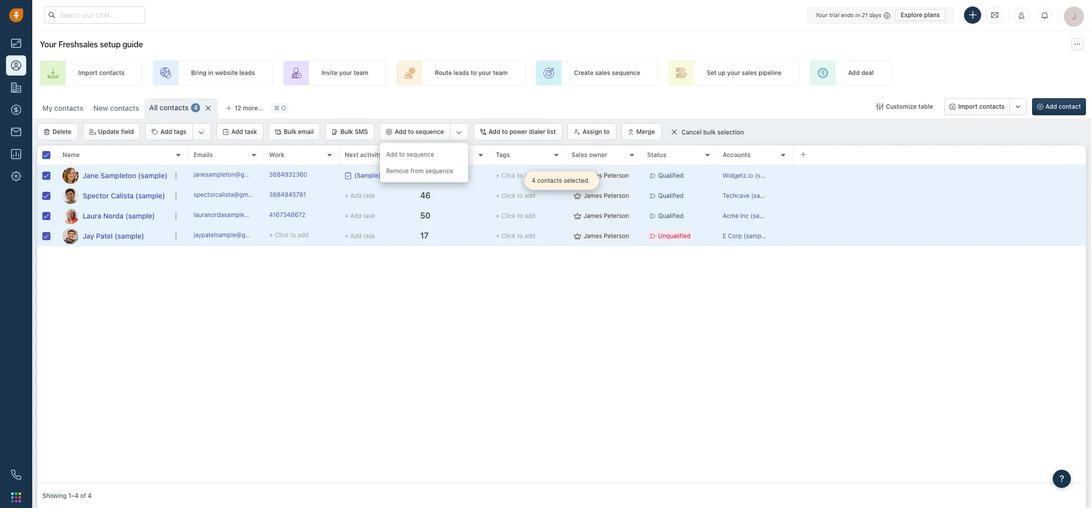 Task type: locate. For each thing, give the bounding box(es) containing it.
add to power dialer list
[[489, 128, 556, 136]]

0 vertical spatial in
[[856, 11, 860, 18]]

your right invite
[[339, 69, 352, 77]]

bulk left sms
[[340, 128, 353, 136]]

j image
[[63, 228, 79, 244]]

46
[[420, 191, 431, 200]]

team
[[354, 69, 369, 77], [493, 69, 508, 77]]

+ add task for 46
[[345, 192, 375, 199]]

your inside invite your team link
[[339, 69, 352, 77]]

menu
[[380, 143, 468, 183]]

to inside button
[[502, 128, 508, 136]]

1 peterson from the top
[[604, 172, 629, 179]]

4 peterson from the top
[[604, 232, 629, 240]]

3 qualified from the top
[[658, 212, 684, 220]]

2 qualified from the top
[[658, 192, 684, 200]]

press space to deselect this row. row containing jay patel (sample)
[[37, 226, 189, 247]]

import contacts for import contacts "link"
[[78, 69, 125, 77]]

2 your from the left
[[479, 69, 492, 77]]

3 cell from the top
[[794, 206, 1086, 226]]

add to sequence
[[395, 128, 444, 136], [386, 151, 434, 158]]

1 vertical spatial 4
[[532, 177, 536, 185]]

bulk email
[[284, 128, 314, 136]]

your left freshsales
[[40, 40, 57, 49]]

container_wx8msf4aqz5i3rn1 image left cancel
[[671, 129, 678, 136]]

sampleton
[[100, 171, 136, 180]]

container_wx8msf4aqz5i3rn1 image
[[877, 103, 884, 110], [345, 172, 352, 179], [574, 172, 581, 179], [574, 212, 581, 220], [574, 233, 581, 240]]

jaypatelsample@gmail.com link
[[194, 231, 271, 242]]

2 james from the top
[[584, 192, 602, 200]]

0 vertical spatial import contacts
[[78, 69, 125, 77]]

2 row group from the left
[[189, 166, 1086, 247]]

your for your trial ends in 21 days
[[816, 11, 828, 18]]

container_wx8msf4aqz5i3rn1 image
[[671, 129, 678, 136], [574, 192, 581, 199]]

sales left pipeline
[[742, 69, 757, 77]]

1 vertical spatial qualified
[[658, 192, 684, 200]]

acme inc (sample) link
[[723, 212, 776, 220]]

task for 17
[[363, 232, 375, 240]]

my contacts button
[[37, 98, 88, 118], [42, 104, 83, 112]]

jaypatelsample@gmail.com
[[194, 231, 271, 239]]

bulk left "email"
[[284, 128, 297, 136]]

2 leads from the left
[[454, 69, 469, 77]]

(sample) down widgetz.io (sample)
[[752, 192, 777, 200]]

corp
[[728, 232, 742, 240]]

0 horizontal spatial container_wx8msf4aqz5i3rn1 image
[[574, 192, 581, 199]]

e corp (sample) link
[[723, 232, 769, 240]]

0 horizontal spatial team
[[354, 69, 369, 77]]

+ add task for 17
[[345, 232, 375, 240]]

group
[[380, 124, 469, 183]]

james for 46
[[584, 192, 602, 200]]

1 horizontal spatial leads
[[454, 69, 469, 77]]

press space to deselect this row. row
[[37, 166, 189, 186], [189, 166, 1086, 186], [37, 186, 189, 206], [189, 186, 1086, 206], [37, 206, 189, 226], [189, 206, 1086, 226], [37, 226, 189, 247], [189, 226, 1086, 247]]

your trial ends in 21 days
[[816, 11, 882, 18]]

e
[[723, 232, 727, 240]]

0 horizontal spatial leads
[[239, 69, 255, 77]]

1 vertical spatial your
[[40, 40, 57, 49]]

import contacts inside button
[[959, 103, 1005, 110]]

+
[[496, 172, 500, 179], [345, 192, 349, 199], [496, 192, 500, 200], [345, 212, 349, 220], [496, 212, 500, 220], [269, 231, 273, 239], [345, 232, 349, 240], [496, 232, 500, 240]]

1 horizontal spatial sales
[[742, 69, 757, 77]]

1 horizontal spatial import contacts
[[959, 103, 1005, 110]]

route
[[435, 69, 452, 77]]

leads right route
[[454, 69, 469, 77]]

3 peterson from the top
[[604, 212, 629, 220]]

widgetz.io (sample)
[[723, 172, 780, 179]]

james peterson for 17
[[584, 232, 629, 240]]

add inside add task button
[[231, 128, 243, 136]]

1 leads from the left
[[239, 69, 255, 77]]

+ click to add for 17
[[496, 232, 536, 240]]

3 + click to add from the top
[[496, 212, 536, 220]]

leads right website
[[239, 69, 255, 77]]

1 bulk from the left
[[284, 128, 297, 136]]

website
[[215, 69, 238, 77]]

0 horizontal spatial import
[[78, 69, 97, 77]]

3 + add task from the top
[[345, 232, 375, 240]]

menu containing add to sequence
[[380, 143, 468, 183]]

2 horizontal spatial 4
[[532, 177, 536, 185]]

(sample) right calista
[[136, 191, 165, 200]]

add for 67
[[525, 172, 536, 179]]

james for 50
[[584, 212, 602, 220]]

1 your from the left
[[339, 69, 352, 77]]

james for 17
[[584, 232, 602, 240]]

import contacts inside "link"
[[78, 69, 125, 77]]

+ click to add for 46
[[496, 192, 536, 200]]

4 + click to add from the top
[[496, 232, 536, 240]]

customize table
[[886, 103, 933, 110]]

1 qualified from the top
[[658, 172, 684, 179]]

e corp (sample)
[[723, 232, 769, 240]]

assign to button
[[568, 124, 616, 141]]

in
[[856, 11, 860, 18], [208, 69, 213, 77]]

1 + add task from the top
[[345, 192, 375, 199]]

(sample) down laura norda (sample) link
[[115, 232, 144, 240]]

2 + click to add from the top
[[496, 192, 536, 200]]

patel
[[96, 232, 113, 240]]

1 james peterson from the top
[[584, 172, 629, 179]]

cell
[[794, 166, 1086, 186], [794, 186, 1086, 206], [794, 206, 1086, 226], [794, 226, 1086, 246]]

(sample) for jay patel (sample)
[[115, 232, 144, 240]]

0 horizontal spatial bulk
[[284, 128, 297, 136]]

press space to deselect this row. row containing 67
[[189, 166, 1086, 186]]

import contacts button
[[945, 98, 1010, 115]]

+ click to add for 67
[[496, 172, 536, 179]]

2 + add task from the top
[[345, 212, 375, 220]]

laura norda (sample)
[[83, 211, 155, 220]]

0 vertical spatial import
[[78, 69, 97, 77]]

container_wx8msf4aqz5i3rn1 image inside customize table 'button'
[[877, 103, 884, 110]]

janesampleton@gmail.com 3684932360
[[194, 171, 307, 178]]

⌘ o
[[274, 105, 286, 112]]

import right table
[[959, 103, 978, 110]]

1 horizontal spatial bulk
[[340, 128, 353, 136]]

grid containing 67
[[37, 145, 1086, 484]]

jay
[[83, 232, 94, 240]]

set
[[707, 69, 717, 77]]

2 bulk from the left
[[340, 128, 353, 136]]

power
[[510, 128, 528, 136]]

sequence up score
[[416, 128, 444, 136]]

explore
[[901, 11, 923, 18]]

2 vertical spatial qualified
[[658, 212, 684, 220]]

(sample) down spector calista (sample) link
[[125, 211, 155, 220]]

1 horizontal spatial import
[[959, 103, 978, 110]]

explore plans link
[[895, 9, 946, 21]]

1 horizontal spatial your
[[816, 11, 828, 18]]

qualified
[[658, 172, 684, 179], [658, 192, 684, 200], [658, 212, 684, 220]]

sequence inside button
[[416, 128, 444, 136]]

press space to deselect this row. row containing 50
[[189, 206, 1086, 226]]

1 row group from the left
[[37, 166, 189, 247]]

12 more...
[[235, 104, 264, 112]]

peterson for 50
[[604, 212, 629, 220]]

qualified for 50
[[658, 212, 684, 220]]

my contacts
[[42, 104, 83, 112]]

spector calista (sample)
[[83, 191, 165, 200]]

import contacts link
[[40, 60, 143, 86]]

(sample) for acme inc (sample)
[[751, 212, 776, 220]]

0 horizontal spatial your
[[339, 69, 352, 77]]

import inside button
[[959, 103, 978, 110]]

(sample) right inc
[[751, 212, 776, 220]]

4 right of on the bottom left of page
[[88, 493, 92, 500]]

1 vertical spatial + add task
[[345, 212, 375, 220]]

0 horizontal spatial import contacts
[[78, 69, 125, 77]]

add to power dialer list button
[[474, 124, 563, 141]]

techcave (sample) link
[[723, 192, 777, 200]]

1 horizontal spatial 4
[[194, 104, 198, 112]]

3 your from the left
[[727, 69, 740, 77]]

1 cell from the top
[[794, 166, 1086, 186]]

3 james from the top
[[584, 212, 602, 220]]

import down "your freshsales setup guide"
[[78, 69, 97, 77]]

press space to deselect this row. row containing laura norda (sample)
[[37, 206, 189, 226]]

2 peterson from the top
[[604, 192, 629, 200]]

phone element
[[6, 465, 26, 485]]

4 left selected.
[[532, 177, 536, 185]]

your right route
[[479, 69, 492, 77]]

leads
[[239, 69, 255, 77], [454, 69, 469, 77]]

1 horizontal spatial container_wx8msf4aqz5i3rn1 image
[[671, 129, 678, 136]]

add task
[[231, 128, 257, 136]]

in left 21
[[856, 11, 860, 18]]

3684932360 link
[[269, 170, 307, 181]]

0 vertical spatial add to sequence
[[395, 128, 444, 136]]

import inside "link"
[[78, 69, 97, 77]]

1 james from the top
[[584, 172, 602, 179]]

4 right all contacts link at top
[[194, 104, 198, 112]]

group containing add to sequence
[[380, 124, 469, 183]]

bulk sms
[[340, 128, 368, 136]]

row group containing 67
[[189, 166, 1086, 247]]

(sample) for jane sampleton (sample)
[[138, 171, 168, 180]]

your inside set up your sales pipeline link
[[727, 69, 740, 77]]

unqualified
[[658, 232, 691, 240]]

sales owner
[[572, 151, 608, 159]]

0 vertical spatial your
[[816, 11, 828, 18]]

bulk for bulk sms
[[340, 128, 353, 136]]

1 horizontal spatial team
[[493, 69, 508, 77]]

Search your CRM... text field
[[44, 7, 145, 24]]

sequence
[[612, 69, 640, 77], [416, 128, 444, 136], [407, 151, 434, 158], [426, 167, 453, 175]]

(sample) right sampleton
[[138, 171, 168, 180]]

acme inc (sample)
[[723, 212, 776, 220]]

17
[[420, 231, 429, 241]]

your right up
[[727, 69, 740, 77]]

bulk for bulk email
[[284, 128, 297, 136]]

add to sequence up from
[[386, 151, 434, 158]]

in right bring
[[208, 69, 213, 77]]

sms
[[355, 128, 368, 136]]

to inside button
[[408, 128, 414, 136]]

import contacts group
[[945, 98, 1027, 115]]

row group
[[37, 166, 189, 247], [189, 166, 1086, 247]]

0 horizontal spatial your
[[40, 40, 57, 49]]

1 horizontal spatial your
[[479, 69, 492, 77]]

your
[[339, 69, 352, 77], [479, 69, 492, 77], [727, 69, 740, 77]]

0 horizontal spatial sales
[[595, 69, 611, 77]]

new contacts button
[[88, 98, 144, 118], [93, 104, 139, 112]]

add to sequence up score
[[395, 128, 444, 136]]

lauranordasample@gmail.com link
[[194, 211, 279, 221]]

inc
[[741, 212, 749, 220]]

(sample)
[[138, 171, 168, 180], [755, 172, 780, 179], [136, 191, 165, 200], [752, 192, 777, 200], [125, 211, 155, 220], [751, 212, 776, 220], [115, 232, 144, 240], [744, 232, 769, 240]]

add deal
[[848, 69, 874, 77]]

1 + click to add from the top
[[496, 172, 536, 179]]

your left trial
[[816, 11, 828, 18]]

bulk sms button
[[325, 124, 375, 141]]

merge
[[637, 128, 655, 136]]

name
[[63, 151, 80, 159]]

create sales sequence
[[574, 69, 640, 77]]

your
[[816, 11, 828, 18], [40, 40, 57, 49]]

techcave (sample)
[[723, 192, 777, 200]]

route leads to your team
[[435, 69, 508, 77]]

acme
[[723, 212, 739, 220]]

+ add task for 50
[[345, 212, 375, 220]]

1 vertical spatial import
[[959, 103, 978, 110]]

0 vertical spatial 4
[[194, 104, 198, 112]]

4 james from the top
[[584, 232, 602, 240]]

techcave
[[723, 192, 750, 200]]

2 cell from the top
[[794, 186, 1086, 206]]

james peterson for 46
[[584, 192, 629, 200]]

4 cell from the top
[[794, 226, 1086, 246]]

james
[[584, 172, 602, 179], [584, 192, 602, 200], [584, 212, 602, 220], [584, 232, 602, 240]]

click for 46
[[502, 192, 516, 200]]

container_wx8msf4aqz5i3rn1 image down selected.
[[574, 192, 581, 199]]

container_wx8msf4aqz5i3rn1 image for 50
[[574, 212, 581, 220]]

12 more... button
[[221, 101, 269, 115]]

1 vertical spatial import contacts
[[959, 103, 1005, 110]]

0 vertical spatial + add task
[[345, 192, 375, 199]]

(sample) for spector calista (sample)
[[136, 191, 165, 200]]

2 james peterson from the top
[[584, 192, 629, 200]]

2 horizontal spatial your
[[727, 69, 740, 77]]

4 james peterson from the top
[[584, 232, 629, 240]]

next activity
[[345, 151, 382, 159]]

3 james peterson from the top
[[584, 212, 629, 220]]

1 horizontal spatial in
[[856, 11, 860, 18]]

customize
[[886, 103, 917, 110]]

2 vertical spatial + add task
[[345, 232, 375, 240]]

1 vertical spatial in
[[208, 69, 213, 77]]

peterson for 46
[[604, 192, 629, 200]]

invite
[[322, 69, 338, 77]]

task inside button
[[245, 128, 257, 136]]

add inside add contact button
[[1046, 103, 1058, 110]]

pipeline
[[759, 69, 782, 77]]

sales right create
[[595, 69, 611, 77]]

bulk
[[284, 128, 297, 136], [340, 128, 353, 136]]

2 vertical spatial 4
[[88, 493, 92, 500]]

(sample) right 'corp'
[[744, 232, 769, 240]]

james peterson for 50
[[584, 212, 629, 220]]

grid
[[37, 145, 1086, 484]]

janesampleton@gmail.com link
[[194, 170, 270, 181]]

4167348672 link
[[269, 211, 306, 221]]

0 vertical spatial container_wx8msf4aqz5i3rn1 image
[[671, 129, 678, 136]]

0 vertical spatial qualified
[[658, 172, 684, 179]]

peterson for 67
[[604, 172, 629, 179]]

4
[[194, 104, 198, 112], [532, 177, 536, 185], [88, 493, 92, 500]]



Task type: describe. For each thing, give the bounding box(es) containing it.
angle down image
[[199, 128, 205, 138]]

l image
[[63, 208, 79, 224]]

add contact
[[1046, 103, 1081, 110]]

selected.
[[564, 177, 590, 185]]

name column header
[[57, 146, 189, 166]]

add inside add deal link
[[848, 69, 860, 77]]

add tags
[[161, 128, 187, 136]]

add inside add tags button
[[161, 128, 172, 136]]

50
[[420, 211, 431, 220]]

cell for 17
[[794, 226, 1086, 246]]

send email image
[[992, 11, 999, 19]]

import for import contacts "link"
[[78, 69, 97, 77]]

remove from sequence
[[386, 167, 453, 175]]

more...
[[243, 104, 264, 112]]

1 sales from the left
[[595, 69, 611, 77]]

guide
[[122, 40, 143, 49]]

⌘
[[274, 105, 280, 112]]

cancel bulk selection
[[682, 128, 744, 136]]

4 contacts selected.
[[532, 177, 590, 185]]

all contacts 4
[[149, 103, 198, 112]]

all
[[149, 103, 158, 112]]

2 team from the left
[[493, 69, 508, 77]]

spectorcalista@gmail.com 3684945781
[[194, 191, 306, 199]]

0 horizontal spatial 4
[[88, 493, 92, 500]]

press space to deselect this row. row containing 46
[[189, 186, 1086, 206]]

task for 46
[[363, 192, 375, 199]]

container_wx8msf4aqz5i3rn1 image for 17
[[574, 233, 581, 240]]

delete
[[52, 128, 71, 136]]

owner
[[589, 151, 608, 159]]

press space to deselect this row. row containing jane sampleton (sample)
[[37, 166, 189, 186]]

freshworks switcher image
[[11, 493, 21, 503]]

import for "import contacts" button on the right of page
[[959, 103, 978, 110]]

update field
[[98, 128, 134, 136]]

1 team from the left
[[354, 69, 369, 77]]

add task button
[[216, 124, 264, 141]]

invite your team link
[[283, 60, 387, 86]]

4 inside all contacts 4
[[194, 104, 198, 112]]

qualified for 67
[[658, 172, 684, 179]]

add to sequence inside button
[[395, 128, 444, 136]]

dialer
[[529, 128, 546, 136]]

add inside add to sequence button
[[395, 128, 406, 136]]

status
[[647, 151, 667, 159]]

jane sampleton (sample) link
[[83, 171, 168, 181]]

spector
[[83, 191, 109, 200]]

2 sales from the left
[[742, 69, 757, 77]]

james for 67
[[584, 172, 602, 179]]

1 vertical spatial container_wx8msf4aqz5i3rn1 image
[[574, 192, 581, 199]]

next
[[345, 151, 359, 159]]

12
[[235, 104, 241, 112]]

ends
[[841, 11, 854, 18]]

21
[[862, 11, 868, 18]]

phone image
[[11, 470, 21, 480]]

row group containing jane sampleton (sample)
[[37, 166, 189, 247]]

explore plans
[[901, 11, 940, 18]]

my
[[42, 104, 52, 112]]

cell for 46
[[794, 186, 1086, 206]]

from
[[411, 167, 424, 175]]

cell for 50
[[794, 206, 1086, 226]]

freshsales
[[58, 40, 98, 49]]

name row
[[37, 146, 189, 166]]

67
[[420, 171, 430, 180]]

add for 17
[[525, 232, 536, 240]]

3684932360
[[269, 171, 307, 178]]

widgetz.io
[[723, 172, 753, 179]]

s image
[[63, 188, 79, 204]]

contacts inside 'grid'
[[537, 177, 562, 185]]

laura
[[83, 211, 101, 220]]

showing
[[42, 493, 67, 500]]

angle down image
[[456, 128, 462, 138]]

click for 67
[[502, 172, 516, 179]]

assign
[[583, 128, 602, 136]]

of
[[80, 493, 86, 500]]

your freshsales setup guide
[[40, 40, 143, 49]]

list
[[547, 128, 556, 136]]

(sample) up techcave (sample) link
[[755, 172, 780, 179]]

your inside route leads to your team link
[[479, 69, 492, 77]]

calista
[[111, 191, 134, 200]]

new
[[93, 104, 108, 112]]

email
[[298, 128, 314, 136]]

setup
[[100, 40, 121, 49]]

press space to deselect this row. row containing 17
[[189, 226, 1086, 247]]

click for 50
[[502, 212, 516, 220]]

new contacts
[[93, 104, 139, 112]]

update field button
[[83, 124, 140, 141]]

(sample) for laura norda (sample)
[[125, 211, 155, 220]]

james peterson for 67
[[584, 172, 629, 179]]

sequence right create
[[612, 69, 640, 77]]

activity
[[360, 151, 382, 159]]

widgetz.io (sample) link
[[723, 172, 780, 179]]

sequence down score
[[426, 167, 453, 175]]

task for 50
[[363, 212, 375, 220]]

set up your sales pipeline link
[[669, 60, 800, 86]]

accounts
[[723, 151, 751, 159]]

add contact button
[[1032, 98, 1086, 115]]

container_wx8msf4aqz5i3rn1 image for 67
[[574, 172, 581, 179]]

import contacts for "import contacts" button on the right of page
[[959, 103, 1005, 110]]

remove
[[386, 167, 409, 175]]

score
[[420, 151, 438, 159]]

1 vertical spatial add to sequence
[[386, 151, 434, 158]]

add for 50
[[525, 212, 536, 220]]

qualified for 46
[[658, 192, 684, 200]]

cell for 67
[[794, 166, 1086, 186]]

j image
[[63, 168, 79, 184]]

tags
[[496, 151, 510, 159]]

cancel
[[682, 128, 702, 136]]

set up your sales pipeline
[[707, 69, 782, 77]]

your for your freshsales setup guide
[[40, 40, 57, 49]]

table
[[919, 103, 933, 110]]

field
[[121, 128, 134, 136]]

add deal link
[[810, 60, 892, 86]]

add tags group
[[145, 124, 211, 141]]

press space to deselect this row. row containing spector calista (sample)
[[37, 186, 189, 206]]

spector calista (sample) link
[[83, 191, 165, 201]]

all contacts link
[[149, 103, 189, 113]]

contact
[[1059, 103, 1081, 110]]

work
[[269, 151, 285, 159]]

contacts inside import contacts "link"
[[99, 69, 125, 77]]

bring in website leads
[[191, 69, 255, 77]]

click for 17
[[502, 232, 516, 240]]

contacts inside "import contacts" button
[[980, 103, 1005, 110]]

deal
[[862, 69, 874, 77]]

sales
[[572, 151, 588, 159]]

emails
[[194, 151, 213, 159]]

trial
[[830, 11, 840, 18]]

jane sampleton (sample)
[[83, 171, 168, 180]]

+ click to add for 50
[[496, 212, 536, 220]]

delete button
[[37, 124, 78, 141]]

sequence up the remove from sequence
[[407, 151, 434, 158]]

4167348672
[[269, 211, 306, 219]]

add to sequence button
[[380, 124, 450, 140]]

add inside add to power dialer list button
[[489, 128, 500, 136]]

bring
[[191, 69, 207, 77]]

customize table button
[[870, 98, 940, 115]]

(sample) for e corp (sample)
[[744, 232, 769, 240]]

add for 46
[[525, 192, 536, 200]]

create sales sequence link
[[536, 60, 659, 86]]

0 horizontal spatial in
[[208, 69, 213, 77]]

peterson for 17
[[604, 232, 629, 240]]

to inside 'button'
[[604, 128, 610, 136]]

jay patel (sample) link
[[83, 231, 144, 241]]



Task type: vqa. For each thing, say whether or not it's contained in the screenshot.
topmost sampleacme.com
no



